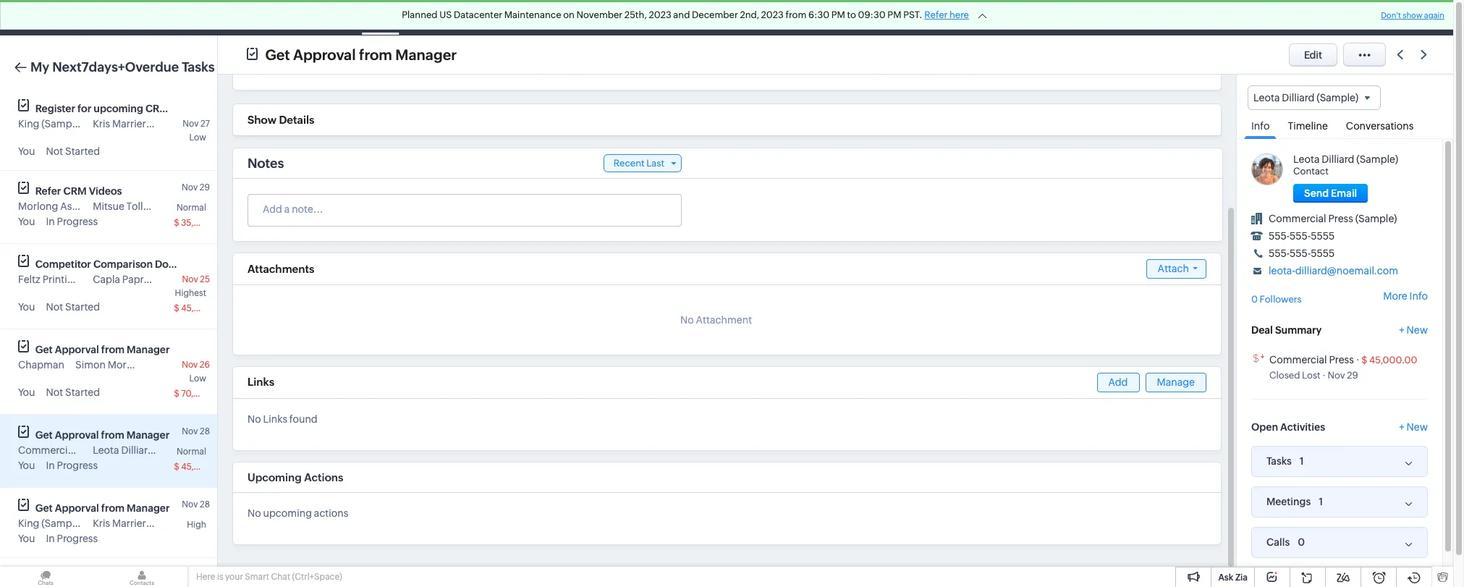 Task type: vqa. For each thing, say whether or not it's contained in the screenshot.
and
yes



Task type: locate. For each thing, give the bounding box(es) containing it.
nov 28 up high
[[182, 500, 210, 510]]

manage link
[[1146, 373, 1207, 392]]

1 started from the top
[[65, 146, 100, 157]]

1 vertical spatial 1
[[1320, 496, 1324, 507]]

no left the attachment
[[681, 314, 694, 326]]

1 vertical spatial in
[[46, 460, 55, 471]]

marrier for in progress
[[112, 518, 146, 529]]

0 vertical spatial in progress
[[46, 216, 98, 227]]

2 not started from the top
[[46, 301, 100, 313]]

no left found
[[248, 413, 261, 425]]

1 normal from the top
[[177, 203, 206, 213]]

1 vertical spatial started
[[65, 301, 100, 313]]

1 for meetings
[[1320, 496, 1324, 507]]

(sample) down conversations
[[1357, 154, 1399, 165]]

marrier down the my next7days+overdue tasks
[[112, 118, 146, 130]]

datacenter
[[454, 9, 503, 20]]

conversations
[[1347, 120, 1415, 132]]

70,000.00
[[181, 389, 225, 399]]

feltz printing service
[[18, 274, 117, 285]]

commercial for commercial press (sample)
[[1269, 213, 1327, 225]]

2 apporval from the top
[[55, 503, 99, 514]]

0 vertical spatial upcoming
[[94, 103, 143, 114]]

0 vertical spatial webinars
[[171, 103, 216, 114]]

0 vertical spatial normal
[[177, 203, 206, 213]]

1 progress from the top
[[57, 216, 98, 227]]

1 vertical spatial refer
[[35, 185, 61, 197]]

1 vertical spatial king
[[18, 518, 39, 529]]

1 horizontal spatial 29
[[1348, 370, 1359, 381]]

2 + from the top
[[1400, 421, 1405, 433]]

commercial for commercial press
[[18, 445, 76, 456]]

2 28 from the top
[[200, 500, 210, 510]]

links left found
[[263, 413, 288, 425]]

2 horizontal spatial leota
[[1294, 154, 1320, 165]]

get approval from manager down planned
[[265, 46, 457, 63]]

projects link
[[1014, 0, 1075, 35]]

2 webinars from the top
[[171, 573, 216, 584]]

$ for leota dilliard (sample)
[[174, 462, 179, 472]]

0 vertical spatial leota
[[1254, 92, 1281, 104]]

1 vertical spatial 28
[[200, 500, 210, 510]]

tasks down open activities
[[1267, 456, 1292, 467]]

upcoming inside register for upcoming crm webinars nov 27
[[94, 103, 143, 114]]

leota dilliard (sample) contact
[[1294, 154, 1399, 177]]

$ 45,000.00 down highest
[[174, 303, 225, 314]]

1 vertical spatial get approval from manager
[[35, 429, 170, 441]]

manager up simon morasca (sample)
[[127, 344, 170, 356]]

marrier
[[112, 118, 146, 130], [112, 518, 146, 529]]

get up commercial press
[[35, 429, 53, 441]]

my
[[30, 59, 49, 75]]

morasca
[[108, 359, 148, 371]]

25
[[200, 274, 210, 285]]

nov up $ 35,000.00
[[182, 182, 198, 193]]

2 king (sample) from the top
[[18, 518, 83, 529]]

2 king from the top
[[18, 518, 39, 529]]

refer right the pst.
[[925, 9, 948, 20]]

manager down simon morasca (sample)
[[127, 429, 170, 441]]

45,000.00
[[181, 303, 225, 314], [1370, 355, 1418, 365], [181, 462, 225, 472]]

notes
[[248, 156, 284, 171]]

analytics
[[590, 12, 633, 24]]

0 vertical spatial approval
[[293, 46, 356, 63]]

2 vertical spatial started
[[65, 387, 100, 398]]

1 horizontal spatial approval
[[293, 46, 356, 63]]

2 you from the top
[[18, 216, 35, 227]]

0 vertical spatial tasks
[[182, 59, 215, 75]]

45,000.00 down + new link
[[1370, 355, 1418, 365]]

1 marrier from the top
[[112, 118, 146, 130]]

upcoming down upcoming actions
[[263, 508, 312, 519]]

king (sample) for in
[[18, 518, 83, 529]]

you down "feltz"
[[18, 301, 35, 313]]

1 apporval from the top
[[55, 344, 99, 356]]

28 for leota dilliard (sample)
[[200, 427, 210, 437]]

28 down the 70,000.00
[[200, 427, 210, 437]]

1 vertical spatial for
[[78, 573, 91, 584]]

1 king (sample) from the top
[[18, 118, 83, 130]]

no down upcoming at the left bottom of the page
[[248, 508, 261, 519]]

get up chapman
[[35, 344, 53, 356]]

signals image
[[1273, 12, 1283, 24]]

get approval from manager
[[265, 46, 457, 63], [35, 429, 170, 441]]

1 vertical spatial kris marrier (sample)
[[93, 518, 190, 529]]

low for kris marrier (sample)
[[189, 133, 206, 143]]

2 $ 45,000.00 from the top
[[174, 462, 225, 472]]

in progress for associates
[[46, 216, 98, 227]]

not down chapman
[[46, 387, 63, 398]]

orders left to
[[806, 12, 838, 24]]

2 horizontal spatial dilliard
[[1322, 154, 1355, 165]]

1 vertical spatial 29
[[1348, 370, 1359, 381]]

1 vertical spatial 5555
[[1312, 248, 1336, 259]]

on
[[564, 9, 575, 20]]

webinars
[[171, 103, 216, 114], [171, 573, 216, 584]]

1 orders from the left
[[806, 12, 838, 24]]

leota up get apporval from manager at the left bottom of page
[[93, 445, 119, 456]]

1 horizontal spatial dilliard
[[1283, 92, 1315, 104]]

dilliard up get apporval from manager at the left bottom of page
[[121, 445, 154, 456]]

search element
[[1235, 0, 1264, 35]]

kris marrier (sample) for not started
[[93, 118, 190, 130]]

5555 up "leota-dilliard@noemail.com" link at the top right of page
[[1312, 248, 1336, 259]]

0 vertical spatial marrier
[[112, 118, 146, 130]]

nov 29
[[182, 182, 210, 193]]

edit button
[[1290, 43, 1338, 66]]

not for printing
[[46, 301, 63, 313]]

2 register from the top
[[35, 573, 75, 584]]

refer up morlong
[[35, 185, 61, 197]]

not started up refer crm videos
[[46, 146, 100, 157]]

register for upcoming crm webinars nov 27
[[35, 103, 216, 129]]

king (sample) up chats image
[[18, 518, 83, 529]]

1 vertical spatial $ 45,000.00
[[174, 462, 225, 472]]

0 horizontal spatial orders
[[806, 12, 838, 24]]

+ inside + new link
[[1400, 324, 1405, 336]]

details
[[279, 114, 315, 126]]

started up refer crm videos
[[65, 146, 100, 157]]

2023
[[649, 9, 672, 20], [762, 9, 784, 20]]

$ inside the "commercial press · $ 45,000.00 closed lost · nov 29"
[[1362, 355, 1368, 365]]

1 vertical spatial register
[[35, 573, 75, 584]]

nov inside the "commercial press · $ 45,000.00 closed lost · nov 29"
[[1328, 370, 1346, 381]]

started down feltz printing service
[[65, 301, 100, 313]]

(sample)
[[1317, 92, 1359, 104], [41, 118, 83, 130], [148, 118, 190, 130], [1357, 154, 1399, 165], [161, 201, 203, 212], [1356, 213, 1398, 225], [165, 274, 207, 285], [150, 359, 192, 371], [156, 445, 198, 456], [41, 518, 83, 529], [148, 518, 190, 529]]

calls
[[484, 12, 506, 24], [1267, 537, 1291, 548]]

in down commercial press
[[46, 460, 55, 471]]

1 vertical spatial upcoming
[[263, 508, 312, 519]]

get up show details link
[[265, 46, 290, 63]]

2 vertical spatial 45,000.00
[[181, 462, 225, 472]]

0 vertical spatial started
[[65, 146, 100, 157]]

kris for in progress
[[93, 518, 110, 529]]

0 vertical spatial +
[[1400, 324, 1405, 336]]

not started down feltz printing service
[[46, 301, 100, 313]]

nov 28 for kris marrier (sample)
[[182, 500, 210, 510]]

upcoming for register for upcoming crm webinars nov 27
[[94, 103, 143, 114]]

products
[[656, 12, 698, 24]]

king
[[18, 118, 39, 130], [18, 518, 39, 529]]

0 vertical spatial 1
[[1300, 455, 1305, 467]]

555-
[[1269, 230, 1291, 242], [1291, 230, 1312, 242], [1269, 248, 1291, 259], [1291, 248, 1312, 259]]

crm down the my next7days+overdue tasks
[[145, 103, 169, 114]]

2 in progress from the top
[[46, 460, 98, 471]]

1 vertical spatial not started
[[46, 301, 100, 313]]

started
[[65, 146, 100, 157], [65, 301, 100, 313], [65, 387, 100, 398]]

kris down get apporval from manager at the left bottom of page
[[93, 518, 110, 529]]

from
[[786, 9, 807, 20], [359, 46, 392, 63], [101, 344, 125, 356], [101, 429, 124, 441], [101, 503, 125, 514]]

progress down get apporval from manager at the left bottom of page
[[57, 533, 98, 545]]

no for attachments
[[681, 314, 694, 326]]

mitsue
[[93, 201, 124, 212]]

started down simon
[[65, 387, 100, 398]]

normal up $ 35,000.00
[[177, 203, 206, 213]]

(sample) down get apporval from manager at the left bottom of page
[[41, 518, 83, 529]]

(sample) up timeline link
[[1317, 92, 1359, 104]]

2 vertical spatial progress
[[57, 533, 98, 545]]

0 horizontal spatial 29
[[200, 182, 210, 193]]

kris marrier (sample) down the my next7days+overdue tasks
[[93, 118, 190, 130]]

1 kris marrier (sample) from the top
[[93, 118, 190, 130]]

0 horizontal spatial approval
[[55, 429, 99, 441]]

$ 45,000.00 up high
[[174, 462, 225, 472]]

upgrade
[[1125, 18, 1166, 28]]

info right more
[[1410, 291, 1429, 302]]

1 28 from the top
[[200, 427, 210, 437]]

1 vertical spatial webinars
[[171, 573, 216, 584]]

3 not from the top
[[46, 387, 63, 398]]

2 not from the top
[[46, 301, 63, 313]]

normal
[[177, 203, 206, 213], [177, 447, 206, 457]]

1 vertical spatial low
[[189, 374, 206, 384]]

2 2023 from the left
[[762, 9, 784, 20]]

45,000.00 for capla paprocki (sample)
[[181, 303, 225, 314]]

1 vertical spatial leota dilliard (sample)
[[93, 445, 198, 456]]

2 kris from the top
[[93, 518, 110, 529]]

1 2023 from the left
[[649, 9, 672, 20]]

None button
[[1294, 184, 1369, 203]]

1 for tasks
[[1300, 455, 1305, 467]]

2 vertical spatial in
[[46, 533, 55, 545]]

approval up the details
[[293, 46, 356, 63]]

press inside the "commercial press · $ 45,000.00 closed lost · nov 29"
[[1330, 354, 1355, 365]]

2 pm from the left
[[888, 9, 902, 20]]

1 vertical spatial nov 28
[[182, 500, 210, 510]]

reports
[[530, 12, 566, 24]]

in progress down the 'morlong associates'
[[46, 216, 98, 227]]

apporval inside get apporval from manager nov 26
[[55, 344, 99, 356]]

smart
[[245, 572, 269, 582]]

2 nov 28 from the top
[[182, 500, 210, 510]]

in down morlong
[[46, 216, 55, 227]]

3 progress from the top
[[57, 533, 98, 545]]

1 vertical spatial in progress
[[46, 460, 98, 471]]

links
[[248, 376, 275, 388], [263, 413, 288, 425]]

kris marrier (sample) down get apporval from manager at the left bottom of page
[[93, 518, 190, 529]]

activities
[[1281, 421, 1326, 433]]

zia
[[1236, 573, 1248, 583]]

tasks up 27
[[182, 59, 215, 75]]

2 marrier from the top
[[112, 518, 146, 529]]

25th,
[[625, 9, 647, 20]]

1 register from the top
[[35, 103, 75, 114]]

1 not started from the top
[[46, 146, 100, 157]]

0 vertical spatial progress
[[57, 216, 98, 227]]

·
[[1357, 354, 1360, 365], [1323, 370, 1326, 381]]

2 started from the top
[[65, 301, 100, 313]]

0 horizontal spatial info
[[1252, 120, 1270, 132]]

not started
[[46, 146, 100, 157], [46, 301, 100, 313], [46, 387, 100, 398]]

0 vertical spatial info
[[1252, 120, 1270, 132]]

progress for press
[[57, 460, 98, 471]]

commercial
[[1269, 213, 1327, 225], [1270, 354, 1328, 365], [18, 445, 76, 456]]

approval up commercial press
[[55, 429, 99, 441]]

meetings
[[417, 12, 460, 24], [1267, 496, 1312, 508]]

29 right lost
[[1348, 370, 1359, 381]]

started for printing
[[65, 301, 100, 313]]

nov 28 down $ 70,000.00
[[182, 427, 210, 437]]

$ 45,000.00
[[174, 303, 225, 314], [174, 462, 225, 472]]

dilliard up timeline link
[[1283, 92, 1315, 104]]

45,000.00 down highest
[[181, 303, 225, 314]]

1 vertical spatial info
[[1410, 291, 1429, 302]]

2 vertical spatial not
[[46, 387, 63, 398]]

0 vertical spatial commercial
[[1269, 213, 1327, 225]]

progress down associates
[[57, 216, 98, 227]]

1 vertical spatial normal
[[177, 447, 206, 457]]

1 vertical spatial meetings
[[1267, 496, 1312, 508]]

2 new from the top
[[1407, 421, 1429, 433]]

0 vertical spatial leota dilliard (sample)
[[1254, 92, 1359, 104]]

no for links
[[248, 413, 261, 425]]

crm left here
[[145, 573, 169, 584]]

0 horizontal spatial 0
[[1252, 294, 1259, 305]]

new
[[1407, 324, 1429, 336], [1407, 421, 1429, 433]]

next record image
[[1422, 50, 1431, 59]]

high
[[187, 520, 206, 530]]

1 horizontal spatial 0
[[1299, 536, 1306, 548]]

no
[[681, 314, 694, 326], [248, 413, 261, 425], [248, 508, 261, 519]]

marrier down get apporval from manager at the left bottom of page
[[112, 518, 146, 529]]

you up chats image
[[18, 533, 35, 545]]

45,000.00 inside the "commercial press · $ 45,000.00 closed lost · nov 29"
[[1370, 355, 1418, 365]]

0 vertical spatial + new
[[1400, 324, 1429, 336]]

dilliard inside "leota dilliard (sample) contact"
[[1322, 154, 1355, 165]]

leota dilliard (sample)
[[1254, 92, 1359, 104], [93, 445, 198, 456]]

1 horizontal spatial tasks
[[1267, 456, 1292, 467]]

1 for from the top
[[78, 103, 91, 114]]

1 in progress from the top
[[46, 216, 98, 227]]

marrier for not started
[[112, 118, 146, 130]]

5 you from the top
[[18, 460, 35, 471]]

0 horizontal spatial 2023
[[649, 9, 672, 20]]

kris marrier (sample) for in progress
[[93, 518, 190, 529]]

0 vertical spatial 45,000.00
[[181, 303, 225, 314]]

king for register for upcoming crm webinars
[[18, 118, 39, 130]]

previous record image
[[1398, 50, 1404, 59]]

simon
[[75, 359, 106, 371]]

maintenance
[[505, 9, 562, 20]]

leota up info link
[[1254, 92, 1281, 104]]

for
[[78, 103, 91, 114], [78, 573, 91, 584]]

1 vertical spatial + new
[[1400, 421, 1429, 433]]

normal down $ 70,000.00
[[177, 447, 206, 457]]

+ new link
[[1400, 324, 1429, 343]]

6 you from the top
[[18, 533, 35, 545]]

last
[[647, 158, 665, 169]]

+
[[1400, 324, 1405, 336], [1400, 421, 1405, 433]]

not up refer crm videos
[[46, 146, 63, 157]]

register inside register for upcoming crm webinars nov 27
[[35, 103, 75, 114]]

0 vertical spatial kris marrier (sample)
[[93, 118, 190, 130]]

0 vertical spatial no
[[681, 314, 694, 326]]

09:30
[[859, 9, 886, 20]]

you down commercial press
[[18, 460, 35, 471]]

1 not from the top
[[46, 146, 63, 157]]

2 vertical spatial upcoming
[[94, 573, 143, 584]]

2023 right the 2nd,
[[762, 9, 784, 20]]

2 vertical spatial not started
[[46, 387, 100, 398]]

0 vertical spatial kris
[[93, 118, 110, 130]]

progress for associates
[[57, 216, 98, 227]]

commercial press (sample) link
[[1269, 213, 1398, 225]]

1 vertical spatial apporval
[[55, 503, 99, 514]]

dilliard inside leota dilliard (sample) field
[[1283, 92, 1315, 104]]

1 king from the top
[[18, 118, 39, 130]]

low up $ 70,000.00
[[189, 374, 206, 384]]

1 555-555-5555 from the top
[[1269, 230, 1336, 242]]

35,000.00
[[181, 218, 225, 228]]

in for morlong
[[46, 216, 55, 227]]

for for register for upcoming crm webinars
[[78, 573, 91, 584]]

in progress for (sample)
[[46, 533, 98, 545]]

1 pm from the left
[[832, 9, 846, 20]]

enterprise-
[[1112, 7, 1160, 17]]

1 nov 28 from the top
[[182, 427, 210, 437]]

reports link
[[518, 0, 578, 35]]

45,000.00 up high
[[181, 462, 225, 472]]

0 vertical spatial low
[[189, 133, 206, 143]]

quotes
[[721, 12, 756, 24]]

28 up high
[[200, 500, 210, 510]]

$ for mitsue tollner (sample)
[[174, 218, 179, 228]]

3 in progress from the top
[[46, 533, 98, 545]]

(sample) down the my in the top left of the page
[[41, 118, 83, 130]]

kris down the next7days+overdue
[[93, 118, 110, 130]]

1 horizontal spatial leota dilliard (sample)
[[1254, 92, 1359, 104]]

1 vertical spatial kris
[[93, 518, 110, 529]]

2 5555 from the top
[[1312, 248, 1336, 259]]

attach link
[[1147, 259, 1207, 279]]

commercial inside the "commercial press · $ 45,000.00 closed lost · nov 29"
[[1270, 354, 1328, 365]]

sales orders link
[[768, 0, 850, 35]]

contact
[[1294, 166, 1329, 177]]

summary
[[1276, 324, 1323, 336]]

webinars inside register for upcoming crm webinars nov 27
[[171, 103, 216, 114]]

not down printing
[[46, 301, 63, 313]]

2 for from the top
[[78, 573, 91, 584]]

for inside register for upcoming crm webinars nov 27
[[78, 103, 91, 114]]

here
[[950, 9, 970, 20]]

5555 down commercial press (sample)
[[1312, 230, 1336, 242]]

nov right lost
[[1328, 370, 1346, 381]]

show details
[[248, 114, 315, 126]]

2 normal from the top
[[177, 447, 206, 457]]

1 vertical spatial leota
[[1294, 154, 1320, 165]]

webinars for register for upcoming crm webinars
[[171, 573, 216, 584]]

2 vertical spatial leota
[[93, 445, 119, 456]]

crm inside register for upcoming crm webinars nov 27
[[145, 103, 169, 114]]

show details link
[[248, 114, 315, 126]]

1 + from the top
[[1400, 324, 1405, 336]]

2 orders from the left
[[907, 12, 939, 24]]

1 in from the top
[[46, 216, 55, 227]]

2023 left the and
[[649, 9, 672, 20]]

nov left 26
[[182, 360, 198, 370]]

0 for 0 followers
[[1252, 294, 1259, 305]]

chat
[[271, 572, 290, 582]]

· right lost
[[1323, 370, 1326, 381]]

0 followers
[[1252, 294, 1303, 305]]

0 vertical spatial for
[[78, 103, 91, 114]]

1 vertical spatial new
[[1407, 421, 1429, 433]]

links up no links found at the bottom of page
[[248, 376, 275, 388]]

1 $ 45,000.00 from the top
[[174, 303, 225, 314]]

manager down meetings link
[[396, 46, 457, 63]]

1 vertical spatial calls
[[1267, 537, 1291, 548]]

for down the next7days+overdue
[[78, 103, 91, 114]]

3 in from the top
[[46, 533, 55, 545]]

leota dilliard (sample) link
[[1294, 154, 1399, 165]]

45,000.00 for leota dilliard (sample)
[[181, 462, 225, 472]]

in progress down get apporval from manager at the left bottom of page
[[46, 533, 98, 545]]

1 horizontal spatial orders
[[907, 12, 939, 24]]

leota up contact
[[1294, 154, 1320, 165]]

1 webinars from the top
[[171, 103, 216, 114]]

webinars up 27
[[171, 103, 216, 114]]

upcoming actions
[[248, 471, 344, 484]]

1 vertical spatial king (sample)
[[18, 518, 83, 529]]

0 vertical spatial not started
[[46, 146, 100, 157]]

king (sample) for not
[[18, 118, 83, 130]]

1 low from the top
[[189, 133, 206, 143]]

upcoming down get apporval from manager at the left bottom of page
[[94, 573, 143, 584]]

normal for mitsue tollner (sample)
[[177, 203, 206, 213]]

0 vertical spatial 555-555-5555
[[1269, 230, 1336, 242]]

kris for not started
[[93, 118, 110, 130]]

29 up 35,000.00
[[200, 182, 210, 193]]

2 progress from the top
[[57, 460, 98, 471]]

in up chats image
[[46, 533, 55, 545]]

1 kris from the top
[[93, 118, 110, 130]]

0
[[1252, 294, 1259, 305], [1299, 536, 1306, 548]]

Leota Dilliard (Sample) field
[[1248, 85, 1382, 110]]

1 vertical spatial 555-555-5555
[[1269, 248, 1336, 259]]

2 kris marrier (sample) from the top
[[93, 518, 190, 529]]

1 vertical spatial no
[[248, 413, 261, 425]]

1 new from the top
[[1407, 324, 1429, 336]]

0 horizontal spatial meetings
[[417, 12, 460, 24]]

0 vertical spatial king (sample)
[[18, 118, 83, 130]]

0 horizontal spatial pm
[[832, 9, 846, 20]]

$ 45,000.00 for capla paprocki (sample)
[[174, 303, 225, 314]]

2 vertical spatial commercial
[[18, 445, 76, 456]]

in progress down commercial press
[[46, 460, 98, 471]]

2 in from the top
[[46, 460, 55, 471]]

(sample) left 27
[[148, 118, 190, 130]]

(sample) up highest
[[165, 274, 207, 285]]

for left contacts image
[[78, 573, 91, 584]]

show
[[248, 114, 277, 126]]

nov 28 for leota dilliard (sample)
[[182, 427, 210, 437]]

0 vertical spatial dilliard
[[1283, 92, 1315, 104]]

more info link
[[1384, 291, 1429, 302]]

you up morlong
[[18, 146, 35, 157]]

info left timeline
[[1252, 120, 1270, 132]]

king (sample) down the my in the top left of the page
[[18, 118, 83, 130]]

webinars left the is
[[171, 573, 216, 584]]

0 vertical spatial get approval from manager
[[265, 46, 457, 63]]

your
[[225, 572, 243, 582]]

profile image
[[1380, 0, 1421, 35]]

enterprise-trial upgrade
[[1112, 7, 1178, 28]]

king (sample)
[[18, 118, 83, 130], [18, 518, 83, 529]]

apporval up simon
[[55, 344, 99, 356]]

0 vertical spatial nov 28
[[182, 427, 210, 437]]

2 low from the top
[[189, 374, 206, 384]]

leota dilliard (sample) up timeline link
[[1254, 92, 1359, 104]]

0 vertical spatial apporval
[[55, 344, 99, 356]]

1 vertical spatial marrier
[[112, 518, 146, 529]]

pm left the pst.
[[888, 9, 902, 20]]

6:30
[[809, 9, 830, 20]]

commercial for commercial press · $ 45,000.00 closed lost · nov 29
[[1270, 354, 1328, 365]]

(sample) left 26
[[150, 359, 192, 371]]

4 you from the top
[[18, 387, 35, 398]]

orders for purchase orders
[[907, 12, 939, 24]]

1 horizontal spatial leota
[[1254, 92, 1281, 104]]



Task type: describe. For each thing, give the bounding box(es) containing it.
signals element
[[1264, 0, 1292, 35]]

no links found
[[248, 413, 318, 425]]

2nd,
[[740, 9, 760, 20]]

associates
[[60, 201, 111, 212]]

november
[[577, 9, 623, 20]]

marketplace element
[[1322, 0, 1351, 35]]

started for (sample)
[[65, 146, 100, 157]]

$ for simon morasca (sample)
[[174, 389, 179, 399]]

deal
[[1252, 324, 1274, 336]]

manage
[[1158, 377, 1196, 388]]

normal for leota dilliard (sample)
[[177, 447, 206, 457]]

feltz
[[18, 274, 40, 285]]

0 horizontal spatial leota dilliard (sample)
[[93, 445, 198, 456]]

(sample) inside field
[[1317, 92, 1359, 104]]

1 vertical spatial approval
[[55, 429, 99, 441]]

1 horizontal spatial calls
[[1267, 537, 1291, 548]]

crm up the my in the top left of the page
[[35, 10, 64, 25]]

sales orders
[[779, 12, 838, 24]]

trial
[[1160, 7, 1178, 17]]

2 + new from the top
[[1400, 421, 1429, 433]]

(sample) up dilliard@noemail.com
[[1356, 213, 1398, 225]]

$ for capla paprocki (sample)
[[174, 303, 179, 314]]

0 horizontal spatial get approval from manager
[[35, 429, 170, 441]]

dilliard@noemail.com
[[1296, 265, 1399, 277]]

low for simon morasca (sample)
[[189, 374, 206, 384]]

register for register for upcoming crm webinars
[[35, 573, 75, 584]]

press for (sample)
[[1329, 213, 1354, 225]]

0 horizontal spatial calls
[[484, 12, 506, 24]]

purchase orders link
[[850, 0, 951, 35]]

commercial press
[[18, 445, 103, 456]]

here is your smart chat (ctrl+space)
[[196, 572, 342, 582]]

leota inside leota dilliard (sample) field
[[1254, 92, 1281, 104]]

0 horizontal spatial refer
[[35, 185, 61, 197]]

0 horizontal spatial leota
[[93, 445, 119, 456]]

attachments
[[248, 263, 315, 275]]

get inside get apporval from manager nov 26
[[35, 344, 53, 356]]

timeline
[[1289, 120, 1329, 132]]

commercial press (sample)
[[1269, 213, 1398, 225]]

1 you from the top
[[18, 146, 35, 157]]

1 5555 from the top
[[1312, 230, 1336, 242]]

competitor
[[35, 259, 91, 270]]

1 horizontal spatial info
[[1410, 291, 1429, 302]]

2 555-555-5555 from the top
[[1269, 248, 1336, 259]]

apporval for get apporval from manager
[[55, 503, 99, 514]]

king for get apporval from manager
[[18, 518, 39, 529]]

found
[[290, 413, 318, 425]]

quotes link
[[710, 0, 768, 35]]

add link
[[1097, 373, 1140, 392]]

actions
[[304, 471, 344, 484]]

(sample) down nov 29
[[161, 201, 203, 212]]

mitsue tollner (sample)
[[93, 201, 203, 212]]

crm up associates
[[63, 185, 87, 197]]

1 horizontal spatial get approval from manager
[[265, 46, 457, 63]]

0 vertical spatial meetings
[[417, 12, 460, 24]]

webinars for register for upcoming crm webinars nov 27
[[171, 103, 216, 114]]

get down commercial press
[[35, 503, 53, 514]]

3 you from the top
[[18, 301, 35, 313]]

attach
[[1158, 263, 1190, 274]]

highest
[[175, 288, 206, 298]]

no attachment
[[681, 314, 752, 326]]

more
[[1384, 291, 1408, 302]]

3 not started from the top
[[46, 387, 100, 398]]

competitor comparison document nov 25
[[35, 259, 210, 285]]

refer crm videos
[[35, 185, 122, 197]]

lost
[[1303, 370, 1321, 381]]

commercial press link
[[1270, 354, 1355, 365]]

purchase
[[862, 12, 905, 24]]

nov down $ 70,000.00
[[182, 427, 198, 437]]

0 horizontal spatial ·
[[1323, 370, 1326, 381]]

attachment
[[696, 314, 752, 326]]

$ 45,000.00 for leota dilliard (sample)
[[174, 462, 225, 472]]

leota dilliard (sample) inside leota dilliard (sample) field
[[1254, 92, 1359, 104]]

refer here link
[[925, 9, 970, 20]]

manager inside get apporval from manager nov 26
[[127, 344, 170, 356]]

2 vertical spatial press
[[78, 445, 103, 456]]

from inside get apporval from manager nov 26
[[101, 344, 125, 356]]

projects
[[1026, 12, 1064, 24]]

manager up contacts image
[[127, 503, 170, 514]]

and
[[674, 9, 690, 20]]

nov inside register for upcoming crm webinars nov 27
[[183, 119, 199, 129]]

chapman
[[18, 359, 64, 371]]

27
[[201, 119, 210, 129]]

setup element
[[1351, 0, 1380, 35]]

tollner
[[126, 201, 159, 212]]

don't show again link
[[1382, 11, 1445, 20]]

nov inside get apporval from manager nov 26
[[182, 360, 198, 370]]

$ 35,000.00
[[174, 218, 225, 228]]

2 vertical spatial no
[[248, 508, 261, 519]]

open activities
[[1252, 421, 1326, 433]]

not for (sample)
[[46, 146, 63, 157]]

comparison
[[93, 259, 153, 270]]

search image
[[1243, 12, 1256, 24]]

upcoming for register for upcoming crm webinars
[[94, 573, 143, 584]]

chats image
[[0, 567, 91, 587]]

document
[[155, 259, 206, 270]]

1 horizontal spatial meetings
[[1267, 496, 1312, 508]]

info link
[[1245, 110, 1278, 139]]

1 + new from the top
[[1400, 324, 1429, 336]]

deal summary
[[1252, 324, 1323, 336]]

orders for sales orders
[[806, 12, 838, 24]]

0 vertical spatial refer
[[925, 9, 948, 20]]

recent
[[614, 158, 645, 169]]

1 vertical spatial links
[[263, 413, 288, 425]]

leota inside "leota dilliard (sample) contact"
[[1294, 154, 1320, 165]]

paprocki
[[122, 274, 163, 285]]

commercial press · $ 45,000.00 closed lost · nov 29
[[1270, 354, 1418, 381]]

here
[[196, 572, 215, 582]]

more info
[[1384, 291, 1429, 302]]

nov inside competitor comparison document nov 25
[[182, 274, 198, 285]]

services link
[[951, 0, 1014, 35]]

add
[[1109, 377, 1129, 388]]

simon morasca (sample)
[[75, 359, 192, 371]]

recent last
[[614, 158, 665, 169]]

0 vertical spatial links
[[248, 376, 275, 388]]

0 vertical spatial ·
[[1357, 354, 1360, 365]]

edit
[[1305, 49, 1323, 60]]

printing
[[42, 274, 80, 285]]

get apporval from manager
[[35, 503, 170, 514]]

26
[[200, 360, 210, 370]]

0 vertical spatial 29
[[200, 182, 210, 193]]

leota-dilliard@noemail.com link
[[1269, 265, 1399, 277]]

2 vertical spatial dilliard
[[121, 445, 154, 456]]

upcoming
[[248, 471, 302, 484]]

nov up high
[[182, 500, 198, 510]]

to
[[848, 9, 857, 20]]

3 started from the top
[[65, 387, 100, 398]]

Add a note... field
[[248, 202, 681, 217]]

not started for printing
[[46, 301, 100, 313]]

pst.
[[904, 9, 923, 20]]

analytics link
[[578, 0, 644, 35]]

28 for kris marrier (sample)
[[200, 500, 210, 510]]

us
[[440, 9, 452, 20]]

don't
[[1382, 11, 1402, 20]]

0 for 0
[[1299, 536, 1306, 548]]

in progress for press
[[46, 460, 98, 471]]

in for commercial
[[46, 460, 55, 471]]

(sample) inside "leota dilliard (sample) contact"
[[1357, 154, 1399, 165]]

0 horizontal spatial tasks
[[182, 59, 215, 75]]

crm link
[[12, 10, 64, 25]]

1 vertical spatial tasks
[[1267, 456, 1292, 467]]

apporval for get apporval from manager nov 26
[[55, 344, 99, 356]]

create menu image
[[1199, 0, 1235, 35]]

(sample) down $ 70,000.00
[[156, 445, 198, 456]]

in for king
[[46, 533, 55, 545]]

products link
[[644, 0, 710, 35]]

(sample) up contacts image
[[148, 518, 190, 529]]

press for ·
[[1330, 354, 1355, 365]]

progress for (sample)
[[57, 533, 98, 545]]

calls link
[[472, 0, 518, 35]]

register for register for upcoming crm webinars nov 27
[[35, 103, 75, 114]]

timeline link
[[1281, 110, 1336, 138]]

conversations link
[[1340, 110, 1422, 138]]

capla
[[93, 274, 120, 285]]

videos
[[89, 185, 122, 197]]

services
[[963, 12, 1003, 24]]

planned us datacenter maintenance on november 25th, 2023 and december 2nd, 2023 from 6:30 pm to 09:30 pm pst. refer here
[[402, 9, 970, 20]]

meetings link
[[405, 0, 472, 35]]

register for upcoming crm webinars
[[35, 573, 216, 584]]

not started for (sample)
[[46, 146, 100, 157]]

for for register for upcoming crm webinars nov 27
[[78, 103, 91, 114]]

contacts image
[[96, 567, 188, 587]]

29 inside the "commercial press · $ 45,000.00 closed lost · nov 29"
[[1348, 370, 1359, 381]]

capla paprocki (sample)
[[93, 274, 207, 285]]



